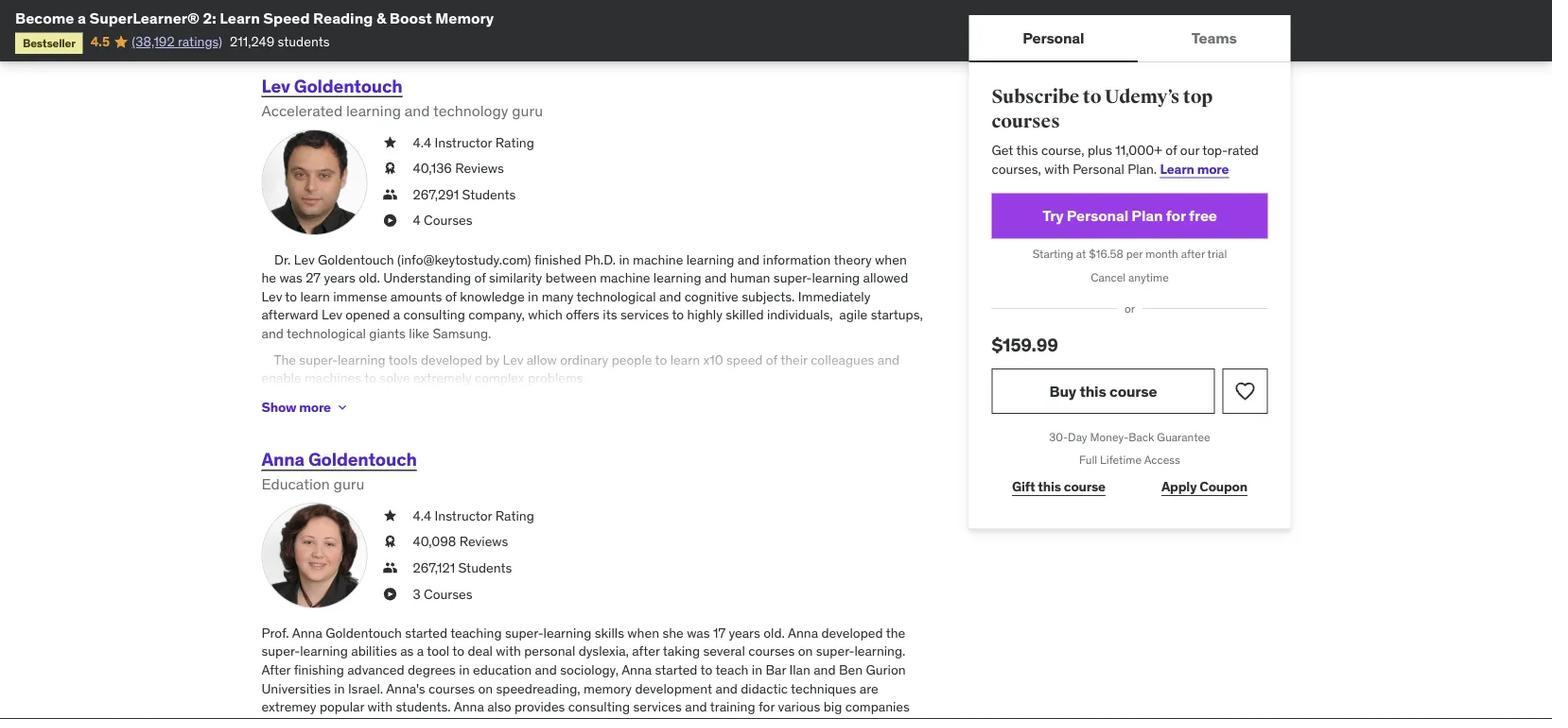 Task type: vqa. For each thing, say whether or not it's contained in the screenshot.
Media for Management
no



Task type: describe. For each thing, give the bounding box(es) containing it.
after
[[262, 662, 291, 679]]

gift this course link
[[992, 469, 1126, 507]]

speed
[[727, 351, 763, 368]]

3 courses
[[413, 586, 473, 603]]

in up which on the top of the page
[[528, 288, 539, 305]]

solve
[[380, 370, 410, 387]]

super- up ben
[[816, 643, 855, 660]]

also
[[487, 699, 511, 716]]

show more for dr. lev goldentouch (info@keytostudy.com) finished ph.d. in machine learning and information theory when he was 27 years old. understanding of similarity between machine learning and human super-learning allowed lev to learn immense amounts of knowledge in many technological and cognitive subjects. immediately afterward lev opened a consulting company, which offers its services to highly skilled individuals,  agile startups, and technological giants like samsung.
[[262, 399, 331, 416]]

after inside starting at $16.58 per month after trial cancel anytime
[[1181, 247, 1205, 262]]

bar
[[766, 662, 786, 679]]

our
[[1181, 142, 1200, 159]]

training inside prof. anna goldentouch started teaching super-learning skills when she was 17 years old. anna developed the super-learning abilities as a tool to deal with personal dyslexia, after taking several courses on super-learning. after finishing advanced degrees in education and sociology, anna started to teach in bar ilan and ben gurion universities in israel. anna's courses on speedreading, memory development and didactic techniques are extremey popular with students. anna also provides consulting services and training for various big companies and government services.
[[710, 699, 756, 716]]

opened
[[345, 307, 390, 324]]

instructor for lev goldentouch
[[435, 134, 492, 151]]

anna's
[[386, 680, 425, 698]]

cancel
[[1091, 270, 1126, 285]]

$159.99
[[992, 333, 1058, 356]]

0 vertical spatial for
[[1166, 206, 1186, 226]]

rating for anna goldentouch
[[495, 508, 534, 525]]

between
[[546, 270, 597, 287]]

ben
[[839, 662, 863, 679]]

anna up memory on the bottom of the page
[[622, 662, 652, 679]]

2 xsmall image from the top
[[383, 159, 398, 178]]

4.4 for anna goldentouch
[[413, 508, 432, 525]]

sociology,
[[560, 662, 619, 679]]

and down the 'development'
[[685, 699, 707, 716]]

plan.
[[1128, 160, 1157, 177]]

education
[[473, 662, 532, 679]]

government
[[287, 718, 358, 720]]

goldentouch inside the lev goldentouch accelerated learning and technology guru
[[294, 74, 403, 97]]

when inside the 'dr. lev goldentouch (info@keytostudy.com) finished ph.d. in machine learning and information theory when he was 27 years old. understanding of similarity between machine learning and human super-learning allowed lev to learn immense amounts of knowledge in many technological and cognitive subjects. immediately afterward lev opened a consulting company, which offers its services to highly skilled individuals,  agile startups, and technological giants like samsung. the super-learning tools developed by lev allow ordinary people to learn x10 speed of their colleagues and enable machines to solve extremely complex problems.'
[[875, 251, 907, 268]]

5 xsmall image from the top
[[383, 585, 398, 604]]

and up human
[[738, 251, 760, 268]]

and down "extremey"
[[262, 718, 284, 720]]

lev down immense
[[322, 307, 342, 324]]

267,291
[[413, 186, 459, 203]]

the
[[886, 625, 906, 642]]

a right become
[[78, 8, 86, 27]]

super- down information
[[774, 270, 812, 287]]

apply coupon
[[1162, 479, 1248, 496]]

0 vertical spatial on
[[798, 643, 813, 660]]

allow
[[527, 351, 557, 368]]

show for "become a superlearner®"
[[262, 25, 296, 42]]

top-
[[1203, 142, 1228, 159]]

guarantee
[[1157, 430, 1211, 445]]

ilan
[[790, 662, 811, 679]]

courses up bar
[[749, 643, 795, 660]]

buy this course button
[[992, 369, 1215, 414]]

in up the popular
[[334, 680, 345, 698]]

students for anna goldentouch
[[458, 560, 512, 577]]

month
[[1146, 247, 1179, 262]]

popular
[[320, 699, 364, 716]]

and down 'startups,'
[[878, 351, 900, 368]]

211,249
[[230, 33, 275, 50]]

own
[[332, 22, 356, 39]]

consulting inside the 'dr. lev goldentouch (info@keytostudy.com) finished ph.d. in machine learning and information theory when he was 27 years old. understanding of similarity between machine learning and human super-learning allowed lev to learn immense amounts of knowledge in many technological and cognitive subjects. immediately afterward lev opened a consulting company, which offers its services to highly skilled individuals,  agile startups, and technological giants like samsung. the super-learning tools developed by lev allow ordinary people to learn x10 speed of their colleagues and enable machines to solve extremely complex problems.'
[[404, 307, 465, 324]]

of up knowledge
[[474, 270, 486, 287]]

0 horizontal spatial with
[[368, 699, 393, 716]]

lev goldentouch link
[[262, 74, 403, 97]]

3 xsmall image from the top
[[383, 507, 398, 526]]

1 vertical spatial more
[[1197, 160, 1229, 177]]

and inside the lev goldentouch accelerated learning and technology guru
[[405, 101, 430, 121]]

problems.
[[528, 370, 587, 387]]

which
[[528, 307, 563, 324]]

subscribe
[[992, 86, 1080, 109]]

(38,192
[[132, 33, 175, 50]]

xsmall image for 267,291 students
[[383, 185, 398, 204]]

wishlist image
[[1234, 380, 1257, 403]]

xsmall image down machines at the left bottom
[[335, 400, 350, 415]]

techniques
[[791, 680, 857, 698]]

(info@keytostudy.com)
[[397, 251, 531, 268]]

training inside print, digital, and audiobooks; and numerous other online courses through it's own online training portals, superhuman academy® and branding you™ academy.
[[398, 22, 444, 39]]

1 vertical spatial with
[[496, 643, 521, 660]]

subscribe to udemy's top courses
[[992, 86, 1213, 133]]

several
[[703, 643, 745, 660]]

&
[[376, 8, 386, 27]]

lev up 27
[[294, 251, 315, 268]]

course,
[[1042, 142, 1085, 159]]

4 courses
[[413, 212, 473, 229]]

he
[[262, 270, 276, 287]]

courses inside print, digital, and audiobooks; and numerous other online courses through it's own online training portals, superhuman academy® and branding you™ academy.
[[835, 3, 882, 20]]

ratings)
[[178, 33, 222, 50]]

and down personal
[[535, 662, 557, 679]]

1 horizontal spatial learn
[[1160, 160, 1195, 177]]

services inside prof. anna goldentouch started teaching super-learning skills when she was 17 years old. anna developed the super-learning abilities as a tool to deal with personal dyslexia, after taking several courses on super-learning. after finishing advanced degrees in education and sociology, anna started to teach in bar ilan and ben gurion universities in israel. anna's courses on speedreading, memory development and didactic techniques are extremey popular with students. anna also provides consulting services and training for various big companies and government services.
[[633, 699, 682, 716]]

1 vertical spatial started
[[655, 662, 698, 679]]

many
[[542, 288, 574, 305]]

prof.
[[262, 625, 289, 642]]

learning inside the lev goldentouch accelerated learning and technology guru
[[346, 101, 401, 121]]

show more button for "become a superlearner®"
[[262, 15, 350, 53]]

developed inside the 'dr. lev goldentouch (info@keytostudy.com) finished ph.d. in machine learning and information theory when he was 27 years old. understanding of similarity between machine learning and human super-learning allowed lev to learn immense amounts of knowledge in many technological and cognitive subjects. immediately afterward lev opened a consulting company, which offers its services to highly skilled individuals,  agile startups, and technological giants like samsung. the super-learning tools developed by lev allow ordinary people to learn x10 speed of their colleagues and enable machines to solve extremely complex problems.'
[[421, 351, 483, 368]]

lev down he at the top left
[[262, 288, 282, 305]]

0 vertical spatial machine
[[633, 251, 683, 268]]

through
[[262, 22, 308, 39]]

colleagues
[[811, 351, 875, 368]]

branding
[[669, 22, 723, 39]]

speed
[[263, 8, 310, 27]]

didactic
[[741, 680, 788, 698]]

services inside the 'dr. lev goldentouch (info@keytostudy.com) finished ph.d. in machine learning and information theory when he was 27 years old. understanding of similarity between machine learning and human super-learning allowed lev to learn immense amounts of knowledge in many technological and cognitive subjects. immediately afterward lev opened a consulting company, which offers its services to highly skilled individuals,  agile startups, and technological giants like samsung. the super-learning tools developed by lev allow ordinary people to learn x10 speed of their colleagues and enable machines to solve extremely complex problems.'
[[621, 307, 669, 324]]

highly
[[687, 307, 723, 324]]

super- up after
[[262, 643, 300, 660]]

more for "become a superlearner®"
[[299, 25, 331, 42]]

agile
[[840, 307, 868, 324]]

years inside the 'dr. lev goldentouch (info@keytostudy.com) finished ph.d. in machine learning and information theory when he was 27 years old. understanding of similarity between machine learning and human super-learning allowed lev to learn immense amounts of knowledge in many technological and cognitive subjects. immediately afterward lev opened a consulting company, which offers its services to highly skilled individuals,  agile startups, and technological giants like samsung. the super-learning tools developed by lev allow ordinary people to learn x10 speed of their colleagues and enable machines to solve extremely complex problems.'
[[324, 270, 356, 287]]

memory
[[584, 680, 632, 698]]

and down teach
[[716, 680, 738, 698]]

academy.
[[763, 22, 820, 39]]

1 vertical spatial learn
[[671, 351, 700, 368]]

1 vertical spatial machine
[[600, 270, 650, 287]]

learning.
[[855, 643, 906, 660]]

and up cognitive
[[705, 270, 727, 287]]

40,136 reviews
[[413, 160, 504, 177]]

to inside subscribe to udemy's top courses
[[1083, 86, 1102, 109]]

this for buy
[[1080, 382, 1107, 401]]

to right tool
[[453, 643, 465, 660]]

0 vertical spatial started
[[405, 625, 448, 642]]

apply coupon button
[[1141, 469, 1268, 507]]

in right ph.d.
[[619, 251, 630, 268]]

211,249 students
[[230, 33, 330, 50]]

lev right by
[[503, 351, 523, 368]]

courses for anna goldentouch
[[424, 586, 473, 603]]

a inside the 'dr. lev goldentouch (info@keytostudy.com) finished ph.d. in machine learning and information theory when he was 27 years old. understanding of similarity between machine learning and human super-learning allowed lev to learn immense amounts of knowledge in many technological and cognitive subjects. immediately afterward lev opened a consulting company, which offers its services to highly skilled individuals,  agile startups, and technological giants like samsung. the super-learning tools developed by lev allow ordinary people to learn x10 speed of their colleagues and enable machines to solve extremely complex problems.'
[[393, 307, 400, 324]]

allowed
[[863, 270, 909, 287]]

superlearner®"
[[397, 3, 494, 20]]

after inside prof. anna goldentouch started teaching super-learning skills when she was 17 years old. anna developed the super-learning abilities as a tool to deal with personal dyslexia, after taking several courses on super-learning. after finishing advanced degrees in education and sociology, anna started to teach in bar ilan and ben gurion universities in israel. anna's courses on speedreading, memory development and didactic techniques are extremey popular with students. anna also provides consulting services and training for various big companies and government services.
[[632, 643, 660, 660]]

was inside prof. anna goldentouch started teaching super-learning skills when she was 17 years old. anna developed the super-learning abilities as a tool to deal with personal dyslexia, after taking several courses on super-learning. after finishing advanced degrees in education and sociology, anna started to teach in bar ilan and ben gurion universities in israel. anna's courses on speedreading, memory development and didactic techniques are extremey popular with students. anna also provides consulting services and training for various big companies and government services.
[[687, 625, 710, 642]]

lev goldentouch image
[[262, 129, 368, 235]]

try personal plan for free
[[1043, 206, 1217, 226]]

and up the branding
[[674, 3, 696, 20]]

the
[[274, 351, 296, 368]]

like
[[409, 325, 430, 342]]

starting
[[1033, 247, 1074, 262]]

students for lev goldentouch
[[462, 186, 516, 203]]

extremely
[[414, 370, 472, 387]]

11,000+
[[1116, 142, 1163, 159]]

giants
[[369, 325, 406, 342]]

free
[[1189, 206, 1217, 226]]

2 vertical spatial personal
[[1067, 206, 1129, 226]]

as
[[400, 643, 414, 660]]

memory
[[435, 8, 494, 27]]

anna up the ilan
[[788, 625, 818, 642]]

people
[[612, 351, 652, 368]]

for inside prof. anna goldentouch started teaching super-learning skills when she was 17 years old. anna developed the super-learning abilities as a tool to deal with personal dyslexia, after taking several courses on super-learning. after finishing advanced degrees in education and sociology, anna started to teach in bar ilan and ben gurion universities in israel. anna's courses on speedreading, memory development and didactic techniques are extremey popular with students. anna also provides consulting services and training for various big companies and government services.
[[759, 699, 775, 716]]

their
[[781, 351, 808, 368]]

personal inside get this course, plus 11,000+ of our top-rated courses, with personal plan.
[[1073, 160, 1125, 177]]

of left their
[[766, 351, 778, 368]]

0 vertical spatial learn
[[220, 8, 260, 27]]

education
[[262, 475, 330, 494]]

goldentouch inside anna goldentouch education guru
[[308, 448, 417, 471]]



Task type: locate. For each thing, give the bounding box(es) containing it.
and left cognitive
[[659, 288, 681, 305]]

1 vertical spatial course
[[1064, 479, 1106, 496]]

after left taking
[[632, 643, 660, 660]]

teams
[[1192, 28, 1237, 47]]

2 4.4 from the top
[[413, 508, 432, 525]]

on up also
[[478, 680, 493, 698]]

back
[[1129, 430, 1155, 445]]

per
[[1127, 247, 1143, 262]]

finishing
[[294, 662, 344, 679]]

personal
[[524, 643, 575, 660]]

with
[[1045, 160, 1070, 177], [496, 643, 521, 660], [368, 699, 393, 716]]

1 rating from the top
[[495, 134, 534, 151]]

developed
[[421, 351, 483, 368], [822, 625, 883, 642]]

1 vertical spatial developed
[[822, 625, 883, 642]]

machines
[[305, 370, 361, 387]]

with down course,
[[1045, 160, 1070, 177]]

courses
[[424, 212, 473, 229], [424, 586, 473, 603]]

and left technology
[[405, 101, 430, 121]]

1 vertical spatial students
[[458, 560, 512, 577]]

superhuman
[[494, 22, 572, 39]]

reviews
[[455, 160, 504, 177], [460, 534, 508, 551]]

0 vertical spatial more
[[299, 25, 331, 42]]

0 vertical spatial with
[[1045, 160, 1070, 177]]

coupon
[[1200, 479, 1248, 496]]

0 vertical spatial 4.4 instructor rating
[[413, 134, 534, 151]]

guru inside the lev goldentouch accelerated learning and technology guru
[[512, 101, 543, 121]]

0 horizontal spatial for
[[759, 699, 775, 716]]

1 horizontal spatial years
[[729, 625, 761, 642]]

xsmall image
[[335, 26, 350, 41], [383, 185, 398, 204], [383, 212, 398, 230], [335, 400, 350, 415], [383, 533, 398, 552]]

boost
[[390, 8, 432, 27]]

267,121
[[413, 560, 455, 577]]

1 horizontal spatial when
[[875, 251, 907, 268]]

print,
[[497, 3, 528, 20]]

show for dr. lev goldentouch (info@keytostudy.com) finished ph.d. in machine learning and information theory when he was 27 years old. understanding of similarity between machine learning and human super-learning allowed lev to learn immense amounts of knowledge in many technological and cognitive subjects. immediately afterward lev opened a consulting company, which offers its services to highly skilled individuals,  agile startups, and technological giants like samsung.
[[262, 399, 296, 416]]

and up academy®
[[574, 3, 596, 20]]

1 horizontal spatial technological
[[577, 288, 656, 305]]

xsmall image
[[383, 133, 398, 152], [383, 159, 398, 178], [383, 507, 398, 526], [383, 559, 398, 578], [383, 585, 398, 604]]

1 vertical spatial when
[[628, 625, 659, 642]]

you™
[[726, 22, 760, 39]]

at
[[1076, 247, 1086, 262]]

0 vertical spatial years
[[324, 270, 356, 287]]

immense
[[333, 288, 387, 305]]

old. up bar
[[764, 625, 785, 642]]

4.4 instructor rating up 40,098 reviews at bottom left
[[413, 508, 534, 525]]

1 horizontal spatial for
[[1166, 206, 1186, 226]]

1 horizontal spatial training
[[710, 699, 756, 716]]

1 4.4 instructor rating from the top
[[413, 134, 534, 151]]

to left solve
[[364, 370, 376, 387]]

0 vertical spatial consulting
[[404, 307, 465, 324]]

0 vertical spatial after
[[1181, 247, 1205, 262]]

in down deal
[[459, 662, 470, 679]]

1 vertical spatial years
[[729, 625, 761, 642]]

universities
[[262, 680, 331, 698]]

1 vertical spatial old.
[[764, 625, 785, 642]]

1 vertical spatial instructor
[[435, 508, 492, 525]]

guru
[[512, 101, 543, 121], [334, 475, 365, 494]]

a
[[386, 3, 393, 20], [78, 8, 86, 27], [393, 307, 400, 324], [417, 643, 424, 660]]

immediately
[[798, 288, 871, 305]]

reviews up 267,291 students
[[455, 160, 504, 177]]

learn left 'x10'
[[671, 351, 700, 368]]

0 horizontal spatial developed
[[421, 351, 483, 368]]

xsmall image right it's
[[335, 26, 350, 41]]

xsmall image left the "267,291"
[[383, 185, 398, 204]]

1 vertical spatial reviews
[[460, 534, 508, 551]]

1 vertical spatial courses
[[424, 586, 473, 603]]

instructor
[[435, 134, 492, 151], [435, 508, 492, 525]]

goldentouch inside prof. anna goldentouch started teaching super-learning skills when she was 17 years old. anna developed the super-learning abilities as a tool to deal with personal dyslexia, after taking several courses on super-learning. after finishing advanced degrees in education and sociology, anna started to teach in bar ilan and ben gurion universities in israel. anna's courses on speedreading, memory development and didactic techniques are extremey popular with students. anna also provides consulting services and training for various big companies and government services.
[[326, 625, 402, 642]]

years right 27
[[324, 270, 356, 287]]

0 horizontal spatial training
[[398, 22, 444, 39]]

1 vertical spatial services
[[633, 699, 682, 716]]

development
[[635, 680, 713, 698]]

goldentouch up abilities
[[326, 625, 402, 642]]

0 horizontal spatial learn
[[220, 8, 260, 27]]

0 horizontal spatial was
[[280, 270, 303, 287]]

courses down the degrees
[[429, 680, 475, 698]]

anna inside anna goldentouch education guru
[[262, 448, 305, 471]]

super- up personal
[[505, 625, 544, 642]]

courses down 267,121
[[424, 586, 473, 603]]

course for gift this course
[[1064, 479, 1106, 496]]

years right 17
[[729, 625, 761, 642]]

reading
[[313, 8, 373, 27]]

and down the audiobooks;
[[644, 22, 666, 39]]

0 horizontal spatial guru
[[334, 475, 365, 494]]

show
[[262, 25, 296, 42], [262, 399, 296, 416]]

xsmall image left 4 on the top of page
[[383, 212, 398, 230]]

1 vertical spatial this
[[1080, 382, 1107, 401]]

anna up education
[[262, 448, 305, 471]]

1 xsmall image from the top
[[383, 133, 398, 152]]

lev inside the lev goldentouch accelerated learning and technology guru
[[262, 74, 290, 97]]

and down the afterward
[[262, 325, 284, 342]]

courses for lev goldentouch
[[424, 212, 473, 229]]

personal inside 'button'
[[1023, 28, 1085, 47]]

1 vertical spatial 4.4
[[413, 508, 432, 525]]

rating up 40,098 reviews at bottom left
[[495, 508, 534, 525]]

machine right ph.d.
[[633, 251, 683, 268]]

technology
[[433, 101, 508, 121]]

this for get
[[1017, 142, 1038, 159]]

startups,
[[871, 307, 923, 324]]

1 horizontal spatial learn
[[671, 351, 700, 368]]

full
[[1080, 453, 1098, 468]]

0 vertical spatial when
[[875, 251, 907, 268]]

goldentouch inside the 'dr. lev goldentouch (info@keytostudy.com) finished ph.d. in machine learning and information theory when he was 27 years old. understanding of similarity between machine learning and human super-learning allowed lev to learn immense amounts of knowledge in many technological and cognitive subjects. immediately afterward lev opened a consulting company, which offers its services to highly skilled individuals,  agile startups, and technological giants like samsung. the super-learning tools developed by lev allow ordinary people to learn x10 speed of their colleagues and enable machines to solve extremely complex problems.'
[[318, 251, 394, 268]]

services down the 'development'
[[633, 699, 682, 716]]

its
[[603, 307, 617, 324]]

various
[[778, 699, 821, 716]]

course inside gift this course link
[[1064, 479, 1106, 496]]

0 vertical spatial reviews
[[455, 160, 504, 177]]

0 horizontal spatial learn
[[300, 288, 330, 305]]

when inside prof. anna goldentouch started teaching super-learning skills when she was 17 years old. anna developed the super-learning abilities as a tool to deal with personal dyslexia, after taking several courses on super-learning. after finishing advanced degrees in education and sociology, anna started to teach in bar ilan and ben gurion universities in israel. anna's courses on speedreading, memory development and didactic techniques are extremey popular with students. anna also provides consulting services and training for various big companies and government services.
[[628, 625, 659, 642]]

2 4.4 instructor rating from the top
[[413, 508, 534, 525]]

1 vertical spatial training
[[710, 699, 756, 716]]

accelerated
[[262, 101, 343, 121]]

on up the ilan
[[798, 643, 813, 660]]

0 vertical spatial show more
[[262, 25, 331, 42]]

$16.58
[[1089, 247, 1124, 262]]

tab list containing personal
[[969, 15, 1291, 62]]

training down didactic
[[710, 699, 756, 716]]

personal up subscribe
[[1023, 28, 1085, 47]]

xsmall image left 267,121
[[383, 559, 398, 578]]

years inside prof. anna goldentouch started teaching super-learning skills when she was 17 years old. anna developed the super-learning abilities as a tool to deal with personal dyslexia, after taking several courses on super-learning. after finishing advanced degrees in education and sociology, anna started to teach in bar ilan and ben gurion universities in israel. anna's courses on speedreading, memory development and didactic techniques are extremey popular with students. anna also provides consulting services and training for various big companies and government services.
[[729, 625, 761, 642]]

0 vertical spatial courses
[[424, 212, 473, 229]]

to left highly
[[672, 307, 684, 324]]

technological down the afterward
[[287, 325, 366, 342]]

0 vertical spatial 4.4
[[413, 134, 432, 151]]

a right &
[[386, 3, 393, 20]]

dr. lev goldentouch (info@keytostudy.com) finished ph.d. in machine learning and information theory when he was 27 years old. understanding of similarity between machine learning and human super-learning allowed lev to learn immense amounts of knowledge in many technological and cognitive subjects. immediately afterward lev opened a consulting company, which offers its services to highly skilled individuals,  agile startups, and technological giants like samsung. the super-learning tools developed by lev allow ordinary people to learn x10 speed of their colleagues and enable machines to solve extremely complex problems.
[[262, 251, 923, 387]]

more down machines at the left bottom
[[299, 399, 331, 416]]

old. inside the 'dr. lev goldentouch (info@keytostudy.com) finished ph.d. in machine learning and information theory when he was 27 years old. understanding of similarity between machine learning and human super-learning allowed lev to learn immense amounts of knowledge in many technological and cognitive subjects. immediately afterward lev opened a consulting company, which offers its services to highly skilled individuals,  agile startups, and technological giants like samsung. the super-learning tools developed by lev allow ordinary people to learn x10 speed of their colleagues and enable machines to solve extremely complex problems.'
[[359, 270, 380, 287]]

this right gift
[[1038, 479, 1061, 496]]

was
[[280, 270, 303, 287], [687, 625, 710, 642]]

more
[[299, 25, 331, 42], [1197, 160, 1229, 177], [299, 399, 331, 416]]

with up education
[[496, 643, 521, 660]]

print, digital, and audiobooks; and numerous other online courses through it's own online training portals, superhuman academy® and branding you™ academy.
[[262, 3, 882, 39]]

0 vertical spatial this
[[1017, 142, 1038, 159]]

other
[[762, 3, 793, 20]]

to right people
[[655, 351, 667, 368]]

4.4
[[413, 134, 432, 151], [413, 508, 432, 525]]

and up techniques
[[814, 662, 836, 679]]

or
[[1125, 301, 1135, 316]]

2 rating from the top
[[495, 508, 534, 525]]

skilled
[[726, 307, 764, 324]]

a up giants
[[393, 307, 400, 324]]

rating down technology
[[495, 134, 534, 151]]

deal
[[468, 643, 493, 660]]

students down 40,136 reviews
[[462, 186, 516, 203]]

0 horizontal spatial technological
[[287, 325, 366, 342]]

4.4 up 40,136
[[413, 134, 432, 151]]

consulting up like
[[404, 307, 465, 324]]

extremey
[[262, 699, 316, 716]]

goldentouch up immense
[[318, 251, 394, 268]]

old. inside prof. anna goldentouch started teaching super-learning skills when she was 17 years old. anna developed the super-learning abilities as a tool to deal with personal dyslexia, after taking several courses on super-learning. after finishing advanced degrees in education and sociology, anna started to teach in bar ilan and ben gurion universities in israel. anna's courses on speedreading, memory development and didactic techniques are extremey popular with students. anna also provides consulting services and training for various big companies and government services.
[[764, 625, 785, 642]]

0 vertical spatial show
[[262, 25, 296, 42]]

1 4.4 from the top
[[413, 134, 432, 151]]

show more
[[262, 25, 331, 42], [262, 399, 331, 416]]

2:
[[203, 8, 216, 27]]

more down top- on the top of page
[[1197, 160, 1229, 177]]

1 horizontal spatial on
[[798, 643, 813, 660]]

0 horizontal spatial consulting
[[404, 307, 465, 324]]

1 vertical spatial show more
[[262, 399, 331, 416]]

to up the afterward
[[285, 288, 297, 305]]

anytime
[[1129, 270, 1169, 285]]

consulting down memory on the bottom of the page
[[568, 699, 630, 716]]

a inside prof. anna goldentouch started teaching super-learning skills when she was 17 years old. anna developed the super-learning abilities as a tool to deal with personal dyslexia, after taking several courses on super-learning. after finishing advanced degrees in education and sociology, anna started to teach in bar ilan and ben gurion universities in israel. anna's courses on speedreading, memory development and didactic techniques are extremey popular with students. anna also provides consulting services and training for various big companies and government services.
[[417, 643, 424, 660]]

more for dr. lev goldentouch (info@keytostudy.com) finished ph.d. in machine learning and information theory when he was 27 years old. understanding of similarity between machine learning and human super-learning allowed lev to learn immense amounts of knowledge in many technological and cognitive subjects. immediately afterward lev opened a consulting company, which offers its services to highly skilled individuals,  agile startups, and technological giants like samsung.
[[299, 399, 331, 416]]

1 horizontal spatial old.
[[764, 625, 785, 642]]

of inside get this course, plus 11,000+ of our top-rated courses, with personal plan.
[[1166, 142, 1177, 159]]

xsmall image for 40,098 reviews
[[383, 533, 398, 552]]

old. up immense
[[359, 270, 380, 287]]

started up tool
[[405, 625, 448, 642]]

xsmall image for 4 courses
[[383, 212, 398, 230]]

x10
[[703, 351, 723, 368]]

of down the understanding
[[445, 288, 457, 305]]

1 vertical spatial on
[[478, 680, 493, 698]]

4.4 instructor rating for anna goldentouch
[[413, 508, 534, 525]]

was inside the 'dr. lev goldentouch (info@keytostudy.com) finished ph.d. in machine learning and information theory when he was 27 years old. understanding of similarity between machine learning and human super-learning allowed lev to learn immense amounts of knowledge in many technological and cognitive subjects. immediately afterward lev opened a consulting company, which offers its services to highly skilled individuals,  agile startups, and technological giants like samsung. the super-learning tools developed by lev allow ordinary people to learn x10 speed of their colleagues and enable machines to solve extremely complex problems.'
[[280, 270, 303, 287]]

get this course, plus 11,000+ of our top-rated courses, with personal plan.
[[992, 142, 1259, 177]]

1 vertical spatial for
[[759, 699, 775, 716]]

0 vertical spatial instructor
[[435, 134, 492, 151]]

anna right the prof.
[[292, 625, 322, 642]]

started
[[405, 625, 448, 642], [655, 662, 698, 679]]

0 horizontal spatial started
[[405, 625, 448, 642]]

0 vertical spatial technological
[[577, 288, 656, 305]]

information
[[763, 251, 831, 268]]

1 vertical spatial was
[[687, 625, 710, 642]]

0 vertical spatial was
[[280, 270, 303, 287]]

goldentouch up accelerated
[[294, 74, 403, 97]]

show more for "become a superlearner®"
[[262, 25, 331, 42]]

consulting inside prof. anna goldentouch started teaching super-learning skills when she was 17 years old. anna developed the super-learning abilities as a tool to deal with personal dyslexia, after taking several courses on super-learning. after finishing advanced degrees in education and sociology, anna started to teach in bar ilan and ben gurion universities in israel. anna's courses on speedreading, memory development and didactic techniques are extremey popular with students. anna also provides consulting services and training for various big companies and government services.
[[568, 699, 630, 716]]

0 vertical spatial old.
[[359, 270, 380, 287]]

xsmall image down anna goldentouch education guru
[[383, 507, 398, 526]]

on
[[798, 643, 813, 660], [478, 680, 493, 698]]

numerous
[[699, 3, 759, 20]]

1 vertical spatial after
[[632, 643, 660, 660]]

machine down ph.d.
[[600, 270, 650, 287]]

1 show from the top
[[262, 25, 296, 42]]

1 horizontal spatial online
[[796, 3, 832, 20]]

learn up 211,249
[[220, 8, 260, 27]]

lev up accelerated
[[262, 74, 290, 97]]

0 vertical spatial services
[[621, 307, 669, 324]]

0 vertical spatial personal
[[1023, 28, 1085, 47]]

1 vertical spatial technological
[[287, 325, 366, 342]]

reviews for anna goldentouch
[[460, 534, 508, 551]]

to left udemy's
[[1083, 86, 1102, 109]]

learn down our
[[1160, 160, 1195, 177]]

1 horizontal spatial was
[[687, 625, 710, 642]]

1 instructor from the top
[[435, 134, 492, 151]]

1 vertical spatial consulting
[[568, 699, 630, 716]]

2 vertical spatial with
[[368, 699, 393, 716]]

online up academy.
[[796, 3, 832, 20]]

1 vertical spatial guru
[[334, 475, 365, 494]]

gift
[[1012, 479, 1035, 496]]

1 vertical spatial learn
[[1160, 160, 1195, 177]]

0 horizontal spatial course
[[1064, 479, 1106, 496]]

this inside button
[[1080, 382, 1107, 401]]

with inside get this course, plus 11,000+ of our top-rated courses, with personal plan.
[[1045, 160, 1070, 177]]

skills
[[595, 625, 624, 642]]

1 vertical spatial online
[[359, 22, 395, 39]]

buy this course
[[1050, 382, 1158, 401]]

when up allowed in the right top of the page
[[875, 251, 907, 268]]

course inside buy this course button
[[1110, 382, 1158, 401]]

this for gift
[[1038, 479, 1061, 496]]

2 show from the top
[[262, 399, 296, 416]]

0 horizontal spatial years
[[324, 270, 356, 287]]

money-
[[1090, 430, 1129, 445]]

courses down the "267,291"
[[424, 212, 473, 229]]

training down the "become a superlearner®"
[[398, 22, 444, 39]]

1 horizontal spatial started
[[655, 662, 698, 679]]

are
[[860, 680, 879, 698]]

0 vertical spatial course
[[1110, 382, 1158, 401]]

267,121 students
[[413, 560, 512, 577]]

portals,
[[447, 22, 491, 39]]

ph.d.
[[585, 251, 616, 268]]

1 show more from the top
[[262, 25, 331, 42]]

anna goldentouch image
[[262, 503, 368, 609]]

reviews for lev goldentouch
[[455, 160, 504, 177]]

courses inside subscribe to udemy's top courses
[[992, 110, 1060, 133]]

1 vertical spatial show
[[262, 399, 296, 416]]

course up back
[[1110, 382, 1158, 401]]

0 vertical spatial training
[[398, 22, 444, 39]]

1 vertical spatial personal
[[1073, 160, 1125, 177]]

afterward
[[262, 307, 319, 324]]

developed inside prof. anna goldentouch started teaching super-learning skills when she was 17 years old. anna developed the super-learning abilities as a tool to deal with personal dyslexia, after taking several courses on super-learning. after finishing advanced degrees in education and sociology, anna started to teach in bar ilan and ben gurion universities in israel. anna's courses on speedreading, memory development and didactic techniques are extremey popular with students. anna also provides consulting services and training for various big companies and government services.
[[822, 625, 883, 642]]

4.5
[[91, 33, 110, 50]]

personal button
[[969, 15, 1138, 61]]

course for buy this course
[[1110, 382, 1158, 401]]

1 horizontal spatial after
[[1181, 247, 1205, 262]]

0 vertical spatial show more button
[[262, 15, 350, 53]]

rating for lev goldentouch
[[495, 134, 534, 151]]

1 horizontal spatial developed
[[822, 625, 883, 642]]

4.4 instructor rating for lev goldentouch
[[413, 134, 534, 151]]

1 vertical spatial rating
[[495, 508, 534, 525]]

in left bar
[[752, 662, 763, 679]]

to left teach
[[701, 662, 713, 679]]

a right the as
[[417, 643, 424, 660]]

in
[[619, 251, 630, 268], [528, 288, 539, 305], [459, 662, 470, 679], [752, 662, 763, 679], [334, 680, 345, 698]]

0 vertical spatial rating
[[495, 134, 534, 151]]

0 vertical spatial online
[[796, 3, 832, 20]]

4 xsmall image from the top
[[383, 559, 398, 578]]

this up courses,
[[1017, 142, 1038, 159]]

super- up machines at the left bottom
[[299, 351, 338, 368]]

this inside get this course, plus 11,000+ of our top-rated courses, with personal plan.
[[1017, 142, 1038, 159]]

0 vertical spatial developed
[[421, 351, 483, 368]]

personal down the plus
[[1073, 160, 1125, 177]]

1 vertical spatial show more button
[[262, 389, 350, 426]]

0 horizontal spatial online
[[359, 22, 395, 39]]

xsmall image left 3
[[383, 585, 398, 604]]

amounts
[[391, 288, 442, 305]]

provides
[[515, 699, 565, 716]]

tab list
[[969, 15, 1291, 62]]

technological up its at the top
[[577, 288, 656, 305]]

1 courses from the top
[[424, 212, 473, 229]]

speedreading,
[[496, 680, 581, 698]]

1 horizontal spatial with
[[496, 643, 521, 660]]

1 horizontal spatial consulting
[[568, 699, 630, 716]]

267,291 students
[[413, 186, 516, 203]]

anna left also
[[454, 699, 484, 716]]

course down full
[[1064, 479, 1106, 496]]

become
[[15, 8, 74, 27]]

0 vertical spatial students
[[462, 186, 516, 203]]

developed up extremely
[[421, 351, 483, 368]]

gurion
[[866, 662, 906, 679]]

abilities
[[351, 643, 397, 660]]

2 show more button from the top
[[262, 389, 350, 426]]

israel.
[[348, 680, 383, 698]]

1 horizontal spatial guru
[[512, 101, 543, 121]]

2 show more from the top
[[262, 399, 331, 416]]

0 vertical spatial learn
[[300, 288, 330, 305]]

knowledge
[[460, 288, 525, 305]]

xsmall image down the lev goldentouch accelerated learning and technology guru
[[383, 133, 398, 152]]

learn more
[[1160, 160, 1229, 177]]

4.4 for lev goldentouch
[[413, 134, 432, 151]]

online down "become
[[359, 22, 395, 39]]

0 horizontal spatial old.
[[359, 270, 380, 287]]

2 instructor from the top
[[435, 508, 492, 525]]

courses,
[[992, 160, 1042, 177]]

services right its at the top
[[621, 307, 669, 324]]

courses right the other
[[835, 3, 882, 20]]

2 vertical spatial more
[[299, 399, 331, 416]]

2 horizontal spatial with
[[1045, 160, 1070, 177]]

started up the 'development'
[[655, 662, 698, 679]]

guru inside anna goldentouch education guru
[[334, 475, 365, 494]]

0 horizontal spatial when
[[628, 625, 659, 642]]

1 show more button from the top
[[262, 15, 350, 53]]

technological
[[577, 288, 656, 305], [287, 325, 366, 342]]

teaching
[[450, 625, 502, 642]]

rating
[[495, 134, 534, 151], [495, 508, 534, 525]]

30-
[[1049, 430, 1068, 445]]

instructor for anna goldentouch
[[435, 508, 492, 525]]

try
[[1043, 206, 1064, 226]]

0 vertical spatial guru
[[512, 101, 543, 121]]

with up the services.
[[368, 699, 393, 716]]

tool
[[427, 643, 450, 660]]

2 courses from the top
[[424, 586, 473, 603]]

show more button for dr. lev goldentouch (info@keytostudy.com) finished ph.d. in machine learning and information theory when he was 27 years old. understanding of similarity between machine learning and human super-learning allowed lev to learn immense amounts of knowledge in many technological and cognitive subjects. immediately afterward lev opened a consulting company, which offers its services to highly skilled individuals,  agile startups, and technological giants like samsung.
[[262, 389, 350, 426]]

goldentouch up education
[[308, 448, 417, 471]]

reviews up 267,121 students
[[460, 534, 508, 551]]

17
[[713, 625, 726, 642]]



